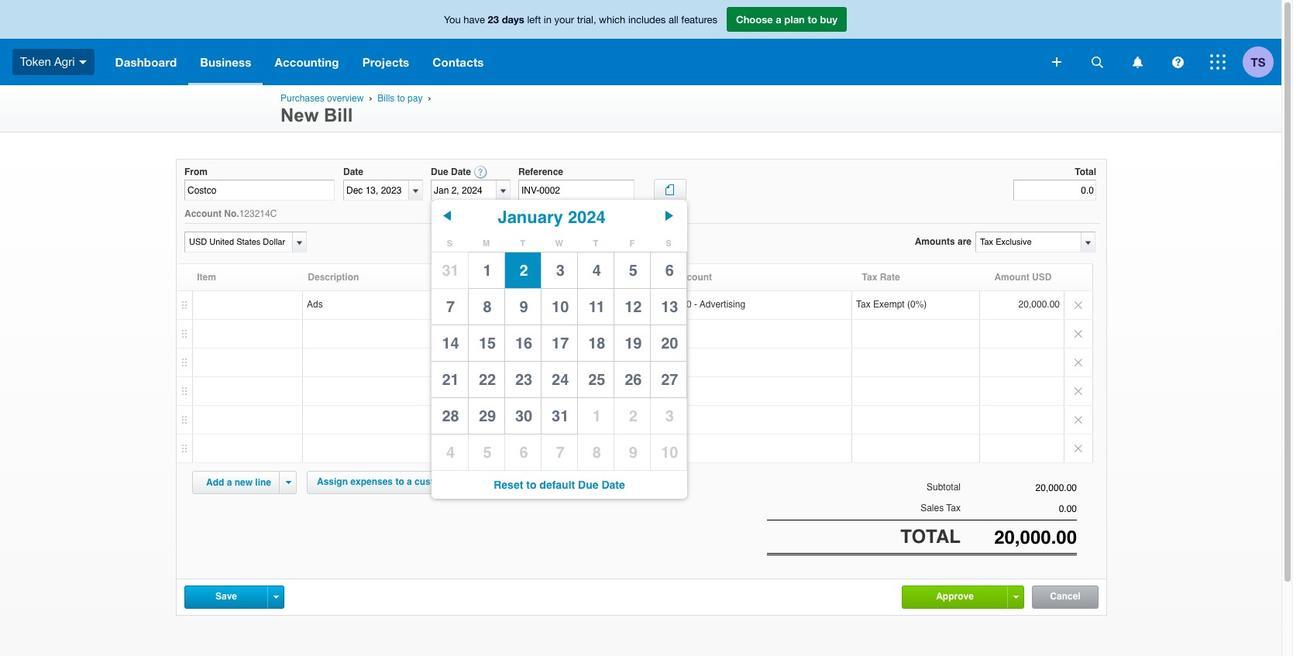 Task type: vqa. For each thing, say whether or not it's contained in the screenshot.


Task type: locate. For each thing, give the bounding box(es) containing it.
1 vertical spatial 4 link
[[432, 435, 467, 471]]

new
[[235, 478, 253, 489]]

tax for tax rate
[[862, 272, 878, 283]]

0 vertical spatial 23
[[488, 13, 499, 26]]

0 horizontal spatial 7
[[446, 299, 455, 316]]

5 link down f
[[615, 253, 650, 289]]

0 horizontal spatial 5
[[483, 444, 492, 462]]

token
[[20, 55, 51, 68]]

0 vertical spatial tax
[[862, 272, 878, 283]]

due
[[431, 167, 449, 178], [578, 479, 599, 492]]

date inside "link"
[[602, 479, 625, 492]]

qty
[[582, 272, 598, 283]]

0 vertical spatial 3 link
[[542, 253, 577, 289]]

0 vertical spatial 6
[[666, 262, 674, 280]]

account up -
[[675, 272, 712, 283]]

a left new
[[227, 478, 232, 489]]

1 horizontal spatial 4
[[593, 262, 601, 280]]

f
[[630, 239, 635, 249]]

account
[[184, 209, 222, 220], [675, 272, 712, 283]]

2 horizontal spatial date
[[602, 479, 625, 492]]

25
[[588, 371, 606, 389]]

advertising
[[700, 300, 746, 310]]

1 t from the left
[[520, 239, 526, 249]]

31 down "24"
[[552, 408, 569, 426]]

0 vertical spatial 8
[[483, 299, 492, 316]]

0 horizontal spatial 5 link
[[469, 435, 504, 471]]

s right f
[[666, 239, 672, 249]]

1 vertical spatial 23
[[515, 371, 533, 389]]

purchases overview › bills to pay › new bill
[[281, 93, 434, 126]]

1 horizontal spatial 3
[[666, 408, 674, 426]]

Due Date text field
[[432, 181, 496, 200]]

expenses
[[351, 477, 393, 488]]

2 › from the left
[[428, 93, 431, 103]]

0 horizontal spatial t
[[520, 239, 526, 249]]

2 horizontal spatial svg image
[[1172, 56, 1184, 68]]

your
[[555, 14, 574, 26]]

7 link up reset to default due date
[[542, 435, 577, 471]]

1 horizontal spatial due
[[578, 479, 599, 492]]

days
[[502, 13, 525, 26]]

a inside add a new line link
[[227, 478, 232, 489]]

10 link left the 5.00
[[542, 289, 577, 325]]

a inside banner
[[776, 13, 782, 26]]

0 horizontal spatial 6 link
[[505, 435, 541, 471]]

business button
[[189, 39, 263, 85]]

2 down 26
[[629, 408, 638, 426]]

5 link
[[615, 253, 650, 289], [469, 435, 504, 471]]

1 vertical spatial 9
[[629, 444, 638, 462]]

1 horizontal spatial 7
[[556, 444, 565, 462]]

9 down 26
[[629, 444, 638, 462]]

t down "2024"
[[593, 239, 599, 249]]

0 horizontal spatial svg image
[[79, 60, 86, 64]]

5 link up project
[[469, 435, 504, 471]]

› left bills
[[369, 93, 372, 103]]

1 s from the left
[[447, 239, 453, 249]]

1 horizontal spatial 4 link
[[578, 253, 614, 289]]

account for account
[[675, 272, 712, 283]]

s
[[447, 239, 453, 249], [666, 239, 672, 249]]

30 link
[[505, 399, 541, 434]]

8 link up reset to default due date
[[578, 435, 614, 471]]

1 horizontal spatial t
[[593, 239, 599, 249]]

account no. 123214c
[[184, 209, 277, 220]]

9 link down 26
[[615, 435, 650, 471]]

item
[[197, 272, 216, 283]]

7 up '14' link
[[446, 299, 455, 316]]

2 link down january
[[505, 253, 541, 289]]

3 delete line item image from the top
[[1065, 406, 1093, 434]]

svg image
[[1211, 54, 1226, 70], [1133, 56, 1143, 68], [1053, 57, 1062, 67]]

more approve options... image
[[1014, 596, 1019, 599]]

due right default
[[578, 479, 599, 492]]

None text field
[[185, 233, 290, 252], [961, 483, 1077, 494], [961, 504, 1077, 514], [185, 233, 290, 252], [961, 483, 1077, 494], [961, 504, 1077, 514]]

1 vertical spatial 31 link
[[542, 399, 577, 434]]

4 left unit
[[593, 262, 601, 280]]

account left no.
[[184, 209, 222, 220]]

1 down 25
[[593, 408, 601, 426]]

delete line item image
[[1065, 320, 1093, 348], [1065, 349, 1093, 377], [1065, 406, 1093, 434], [1065, 435, 1093, 463]]

1 vertical spatial 8 link
[[578, 435, 614, 471]]

1 horizontal spatial ›
[[428, 93, 431, 103]]

4 delete line item image from the top
[[1065, 435, 1093, 463]]

t down january
[[520, 239, 526, 249]]

january 2024 button
[[496, 208, 606, 227]]

0 horizontal spatial 8 link
[[469, 289, 504, 325]]

token agri
[[20, 55, 75, 68]]

choose a plan to buy
[[736, 13, 838, 26]]

tax left exempt
[[857, 300, 871, 310]]

0 horizontal spatial 6
[[520, 444, 528, 462]]

s left m
[[447, 239, 453, 249]]

0 horizontal spatial 23
[[488, 13, 499, 26]]

8 link up 15 link
[[469, 289, 504, 325]]

6 link up 13 link
[[651, 253, 687, 289]]

2 s from the left
[[666, 239, 672, 249]]

20 link
[[651, 326, 687, 361]]

17
[[552, 335, 569, 353]]

8 link
[[469, 289, 504, 325], [578, 435, 614, 471]]

2 horizontal spatial svg image
[[1211, 54, 1226, 70]]

tax
[[862, 272, 878, 283], [857, 300, 871, 310], [947, 503, 961, 514]]

9 link up 16 link
[[505, 289, 541, 325]]

23 left 24 link
[[515, 371, 533, 389]]

1 horizontal spatial a
[[407, 477, 412, 488]]

0 vertical spatial 31 link
[[432, 253, 467, 289]]

1 horizontal spatial 9 link
[[615, 435, 650, 471]]

0 horizontal spatial 10
[[552, 299, 569, 316]]

approve link
[[903, 587, 1008, 608]]

amounts
[[915, 237, 955, 248]]

Date text field
[[344, 181, 409, 200]]

6 link up 'reset'
[[505, 435, 541, 471]]

a for line
[[227, 478, 232, 489]]

17 link
[[542, 326, 577, 361]]

0 vertical spatial 5 link
[[615, 253, 650, 289]]

reset
[[494, 479, 523, 492]]

1 horizontal spatial svg image
[[1092, 56, 1103, 68]]

0 vertical spatial 9
[[520, 299, 528, 316]]

to right 'reset'
[[527, 479, 537, 492]]

0 vertical spatial 9 link
[[505, 289, 541, 325]]

8 up 15 link
[[483, 299, 492, 316]]

6 right 'price'
[[666, 262, 674, 280]]

assign
[[317, 477, 348, 488]]

0 vertical spatial due
[[431, 167, 449, 178]]

31 up '14' link
[[442, 262, 459, 280]]

23
[[488, 13, 499, 26], [515, 371, 533, 389]]

1 horizontal spatial svg image
[[1133, 56, 1143, 68]]

31 link
[[432, 253, 467, 289], [542, 399, 577, 434]]

1 horizontal spatial 23
[[515, 371, 533, 389]]

23 right have
[[488, 13, 499, 26]]

7 up reset to default due date "link"
[[556, 444, 565, 462]]

dashboard link
[[104, 39, 189, 85]]

21 link
[[432, 362, 467, 398]]

to left buy
[[808, 13, 818, 26]]

10 left the 5.00
[[552, 299, 569, 316]]

9 for the leftmost 9 link
[[520, 299, 528, 316]]

8 up reset to default due date "link"
[[593, 444, 601, 462]]

1 horizontal spatial 9
[[629, 444, 638, 462]]

16 link
[[505, 326, 541, 361]]

0 vertical spatial 2
[[520, 262, 528, 280]]

0 vertical spatial 10
[[552, 299, 569, 316]]

banner
[[0, 0, 1282, 85]]

1 vertical spatial 6 link
[[505, 435, 541, 471]]

cancel
[[1051, 592, 1081, 602]]

4 link left unit
[[578, 253, 614, 289]]

0 horizontal spatial account
[[184, 209, 222, 220]]

9
[[520, 299, 528, 316], [629, 444, 638, 462]]

6 up 'reset'
[[520, 444, 528, 462]]

1 vertical spatial account
[[675, 272, 712, 283]]

5 down f
[[629, 262, 638, 280]]

3 link down 27
[[651, 399, 687, 434]]

0 horizontal spatial 9
[[520, 299, 528, 316]]

0 vertical spatial 2 link
[[505, 253, 541, 289]]

description
[[308, 272, 359, 283]]

1 vertical spatial delete line item image
[[1065, 378, 1093, 406]]

1 down m
[[483, 262, 492, 280]]

1 horizontal spatial account
[[675, 272, 712, 283]]

date up due date text box on the left top
[[451, 167, 471, 178]]

3 link down w
[[542, 253, 577, 289]]

7 link up '14' link
[[432, 289, 467, 325]]

6000
[[671, 300, 692, 310]]

1 vertical spatial 10
[[661, 444, 679, 462]]

unit
[[616, 272, 634, 283]]

› right pay
[[428, 93, 431, 103]]

Reference text field
[[519, 180, 635, 201]]

includes
[[629, 14, 666, 26]]

reference
[[519, 167, 564, 178]]

0 vertical spatial account
[[184, 209, 222, 220]]

123214c
[[239, 209, 277, 220]]

ts
[[1252, 55, 1266, 69]]

tax right sales
[[947, 503, 961, 514]]

0 vertical spatial 8 link
[[469, 289, 504, 325]]

2 link down 26
[[615, 399, 650, 434]]

0 horizontal spatial ›
[[369, 93, 372, 103]]

None text field
[[184, 180, 335, 201], [977, 233, 1081, 252], [961, 527, 1077, 549], [184, 180, 335, 201], [977, 233, 1081, 252], [961, 527, 1077, 549]]

0 horizontal spatial a
[[227, 478, 232, 489]]

1 vertical spatial 6
[[520, 444, 528, 462]]

3 down 27
[[666, 408, 674, 426]]

0 horizontal spatial 31
[[442, 262, 459, 280]]

25 link
[[578, 362, 614, 398]]

5 up project
[[483, 444, 492, 462]]

from
[[184, 167, 208, 178]]

27
[[661, 371, 679, 389]]

19
[[625, 335, 642, 353]]

tax left rate
[[862, 272, 878, 283]]

4,000.00
[[627, 300, 663, 310]]

a for to
[[776, 13, 782, 26]]

token agri button
[[0, 39, 104, 85]]

assign expenses to a customer or project
[[317, 477, 502, 488]]

1 horizontal spatial 2
[[629, 408, 638, 426]]

0 horizontal spatial 1
[[483, 262, 492, 280]]

10 for 10 link to the top
[[552, 299, 569, 316]]

1 › from the left
[[369, 93, 372, 103]]

delete line item image
[[1065, 292, 1093, 320], [1065, 378, 1093, 406]]

12 link
[[615, 289, 650, 325]]

0 vertical spatial 1 link
[[469, 253, 504, 289]]

1 horizontal spatial 5
[[629, 262, 638, 280]]

10 link down 27
[[651, 435, 687, 471]]

date
[[343, 167, 364, 178], [451, 167, 471, 178], [602, 479, 625, 492]]

0 horizontal spatial 8
[[483, 299, 492, 316]]

amount
[[995, 272, 1030, 283]]

a inside assign expenses to a customer or project link
[[407, 477, 412, 488]]

assign expenses to a customer or project link
[[307, 472, 512, 495]]

28
[[442, 408, 459, 426]]

9 up 16 link
[[520, 299, 528, 316]]

10 down 27
[[661, 444, 679, 462]]

4 up 'customer'
[[446, 444, 455, 462]]

svg image
[[1092, 56, 1103, 68], [1172, 56, 1184, 68], [79, 60, 86, 64]]

0 horizontal spatial 3 link
[[542, 253, 577, 289]]

(0%)
[[908, 300, 927, 310]]

a left plan
[[776, 13, 782, 26]]

amount usd
[[995, 272, 1052, 283]]

0 horizontal spatial 4 link
[[432, 435, 467, 471]]

3 link
[[542, 253, 577, 289], [651, 399, 687, 434]]

5
[[629, 262, 638, 280], [483, 444, 492, 462]]

projects button
[[351, 39, 421, 85]]

exempt
[[874, 300, 905, 310]]

4 link up 'customer'
[[432, 435, 467, 471]]

to left pay
[[397, 93, 405, 104]]

31 link right 30
[[542, 399, 577, 434]]

0 vertical spatial 4
[[593, 262, 601, 280]]

2 down january
[[520, 262, 528, 280]]

a left 'customer'
[[407, 477, 412, 488]]

27 link
[[651, 362, 687, 398]]

0 horizontal spatial 31 link
[[432, 253, 467, 289]]

banner containing ts
[[0, 0, 1282, 85]]

6
[[666, 262, 674, 280], [520, 444, 528, 462]]

features
[[682, 14, 718, 26]]

date up the date text field
[[343, 167, 364, 178]]

31 link up '14' link
[[432, 253, 467, 289]]

subtotal
[[927, 482, 961, 493]]

1 horizontal spatial 7 link
[[542, 435, 577, 471]]

0 horizontal spatial 10 link
[[542, 289, 577, 325]]

1 vertical spatial 31
[[552, 408, 569, 426]]

1 vertical spatial 5
[[483, 444, 492, 462]]

1 vertical spatial 1 link
[[578, 399, 614, 434]]

3 down w
[[556, 262, 565, 280]]

more add line options... image
[[286, 482, 291, 485]]

8
[[483, 299, 492, 316], [593, 444, 601, 462]]

date right default
[[602, 479, 625, 492]]

2 delete line item image from the top
[[1065, 349, 1093, 377]]

due up due date text box on the left top
[[431, 167, 449, 178]]

1 link down 25
[[578, 399, 614, 434]]

0 horizontal spatial due
[[431, 167, 449, 178]]

1 vertical spatial 3 link
[[651, 399, 687, 434]]

1 vertical spatial due
[[578, 479, 599, 492]]

due inside "link"
[[578, 479, 599, 492]]

1 delete line item image from the top
[[1065, 292, 1093, 320]]

contacts button
[[421, 39, 496, 85]]

1 link down m
[[469, 253, 504, 289]]



Task type: describe. For each thing, give the bounding box(es) containing it.
31 for the rightmost 31 link
[[552, 408, 569, 426]]

6000 - advertising
[[671, 300, 746, 310]]

1 horizontal spatial 2 link
[[615, 399, 650, 434]]

have
[[464, 14, 485, 26]]

1 horizontal spatial 31 link
[[542, 399, 577, 434]]

0 horizontal spatial 2
[[520, 262, 528, 280]]

to inside banner
[[808, 13, 818, 26]]

accounting
[[275, 55, 339, 69]]

18
[[588, 335, 606, 353]]

1 horizontal spatial 8 link
[[578, 435, 614, 471]]

1 vertical spatial 7
[[556, 444, 565, 462]]

1 horizontal spatial 3 link
[[651, 399, 687, 434]]

1 vertical spatial 7 link
[[542, 435, 577, 471]]

1 horizontal spatial 10 link
[[651, 435, 687, 471]]

12
[[625, 299, 642, 316]]

24 link
[[542, 362, 577, 398]]

to inside purchases overview › bills to pay › new bill
[[397, 93, 405, 104]]

price
[[636, 272, 659, 283]]

left
[[527, 14, 541, 26]]

0 horizontal spatial 1 link
[[469, 253, 504, 289]]

2 t from the left
[[593, 239, 599, 249]]

20,000.00
[[1019, 300, 1060, 310]]

0 vertical spatial 1
[[483, 262, 492, 280]]

0 horizontal spatial svg image
[[1053, 57, 1062, 67]]

save link
[[185, 587, 267, 608]]

more save options... image
[[273, 596, 279, 599]]

unit price
[[616, 272, 659, 283]]

0 horizontal spatial 2 link
[[505, 253, 541, 289]]

23 link
[[505, 362, 541, 398]]

sales tax
[[921, 503, 961, 514]]

total
[[901, 526, 961, 548]]

15 link
[[469, 326, 504, 361]]

2 vertical spatial tax
[[947, 503, 961, 514]]

2024
[[568, 208, 606, 227]]

1 vertical spatial 5 link
[[469, 435, 504, 471]]

11
[[589, 299, 605, 316]]

0 horizontal spatial 4
[[446, 444, 455, 462]]

pay
[[408, 93, 423, 104]]

account for account no. 123214c
[[184, 209, 222, 220]]

choose
[[736, 13, 773, 26]]

0 vertical spatial 6 link
[[651, 253, 687, 289]]

0 horizontal spatial 3
[[556, 262, 565, 280]]

plan
[[785, 13, 805, 26]]

16
[[515, 335, 533, 353]]

sales
[[921, 503, 944, 514]]

to inside "link"
[[527, 479, 537, 492]]

january 2024
[[498, 208, 606, 227]]

tax rate
[[862, 272, 901, 283]]

january
[[498, 208, 563, 227]]

no.
[[224, 209, 239, 220]]

0 horizontal spatial date
[[343, 167, 364, 178]]

26
[[625, 371, 642, 389]]

Total text field
[[1014, 180, 1097, 201]]

reset to default due date
[[494, 479, 625, 492]]

business
[[200, 55, 252, 69]]

0 vertical spatial 10 link
[[542, 289, 577, 325]]

project
[[471, 477, 502, 488]]

usd
[[1033, 272, 1052, 283]]

18 link
[[578, 326, 614, 361]]

rate
[[880, 272, 901, 283]]

default
[[540, 479, 575, 492]]

reset to default due date link
[[432, 471, 688, 499]]

you have 23 days left in your trial, which includes all features
[[444, 13, 718, 26]]

29
[[479, 408, 496, 426]]

10 for the rightmost 10 link
[[661, 444, 679, 462]]

trial,
[[577, 14, 596, 26]]

bill
[[324, 105, 353, 126]]

tax for tax exempt (0%)
[[857, 300, 871, 310]]

amounts are
[[915, 237, 972, 248]]

contacts
[[433, 55, 484, 69]]

m
[[483, 239, 490, 249]]

23 inside "link"
[[515, 371, 533, 389]]

approve
[[937, 592, 974, 602]]

overview
[[327, 93, 364, 104]]

1 vertical spatial 1
[[593, 408, 601, 426]]

31 for left 31 link
[[442, 262, 459, 280]]

all
[[669, 14, 679, 26]]

cancel button
[[1033, 587, 1098, 609]]

21
[[442, 371, 459, 389]]

to right expenses
[[396, 477, 404, 488]]

customer
[[415, 477, 457, 488]]

add a new line
[[206, 478, 271, 489]]

0 vertical spatial 5
[[629, 262, 638, 280]]

28 link
[[432, 399, 467, 434]]

ts button
[[1243, 39, 1282, 85]]

1 horizontal spatial date
[[451, 167, 471, 178]]

add
[[206, 478, 224, 489]]

14 link
[[432, 326, 467, 361]]

which
[[599, 14, 626, 26]]

1 vertical spatial 9 link
[[615, 435, 650, 471]]

24
[[552, 371, 569, 389]]

1 delete line item image from the top
[[1065, 320, 1093, 348]]

accounting button
[[263, 39, 351, 85]]

13
[[661, 299, 679, 316]]

1 vertical spatial 2
[[629, 408, 638, 426]]

or
[[459, 477, 469, 488]]

add a new line link
[[197, 472, 281, 494]]

20
[[661, 335, 679, 353]]

in
[[544, 14, 552, 26]]

total
[[1075, 167, 1097, 178]]

due date
[[431, 167, 471, 178]]

1 horizontal spatial 6
[[666, 262, 674, 280]]

2 delete line item image from the top
[[1065, 378, 1093, 406]]

13 link
[[651, 289, 687, 325]]

ads
[[307, 300, 323, 310]]

-
[[695, 300, 698, 310]]

save
[[215, 592, 237, 602]]

0 vertical spatial 7
[[446, 299, 455, 316]]

tax exempt (0%)
[[857, 300, 927, 310]]

9 for the bottommost 9 link
[[629, 444, 638, 462]]

30
[[515, 408, 533, 426]]

1 vertical spatial 8
[[593, 444, 601, 462]]

new
[[281, 105, 319, 126]]

agri
[[54, 55, 75, 68]]

0 horizontal spatial 7 link
[[432, 289, 467, 325]]

0 horizontal spatial 9 link
[[505, 289, 541, 325]]

1 vertical spatial 3
[[666, 408, 674, 426]]

svg image inside token agri popup button
[[79, 60, 86, 64]]

23 inside banner
[[488, 13, 499, 26]]

22
[[479, 371, 496, 389]]

0 vertical spatial 4 link
[[578, 253, 614, 289]]

14
[[442, 335, 459, 353]]



